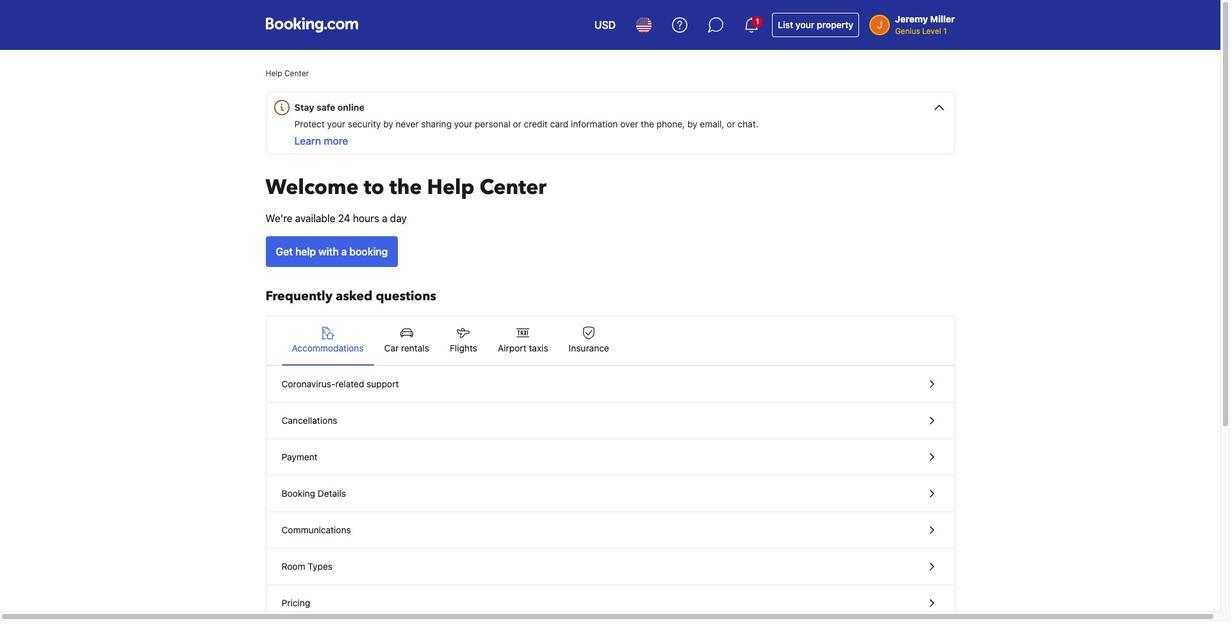 Task type: describe. For each thing, give the bounding box(es) containing it.
usd button
[[587, 10, 624, 40]]

email,
[[700, 119, 725, 129]]

frequently asked questions
[[266, 288, 437, 305]]

types
[[308, 562, 333, 572]]

to
[[364, 174, 385, 202]]

learn
[[295, 135, 321, 147]]

flights
[[450, 343, 478, 354]]

level
[[923, 26, 942, 36]]

coronavirus-related support button
[[266, 367, 955, 403]]

get
[[276, 246, 293, 258]]

stay
[[295, 102, 314, 113]]

booking.com online hotel reservations image
[[266, 17, 358, 33]]

airport
[[498, 343, 527, 354]]

airport taxis button
[[488, 317, 559, 365]]

communications
[[282, 525, 351, 536]]

information
[[571, 119, 618, 129]]

get help with a booking button
[[266, 237, 398, 267]]

24
[[338, 213, 350, 224]]

the inside the protect your security by never sharing your personal or credit card information over the phone, by email, or chat. learn more
[[641, 119, 654, 129]]

1 vertical spatial the
[[390, 174, 422, 202]]

safe
[[317, 102, 336, 113]]

rentals
[[401, 343, 429, 354]]

1 inside button
[[756, 17, 760, 26]]

day
[[390, 213, 407, 224]]

welcome to the help center
[[266, 174, 547, 202]]

credit
[[524, 119, 548, 129]]

more
[[324, 135, 348, 147]]

1 horizontal spatial your
[[454, 119, 473, 129]]

details
[[318, 488, 346, 499]]

car rentals button
[[374, 317, 440, 365]]

card
[[550, 119, 569, 129]]

booking details button
[[266, 476, 955, 513]]

never
[[396, 119, 419, 129]]

get help with a booking
[[276, 246, 388, 258]]

available
[[295, 213, 336, 224]]

over
[[621, 119, 639, 129]]

coronavirus-related support
[[282, 379, 399, 390]]

frequently
[[266, 288, 333, 305]]

travel alert element
[[266, 92, 955, 154]]

phone,
[[657, 119, 685, 129]]

miller
[[931, 13, 955, 24]]

questions
[[376, 288, 437, 305]]

room
[[282, 562, 305, 572]]

coronavirus-
[[282, 379, 336, 390]]

communications button
[[266, 513, 955, 549]]

asked
[[336, 288, 373, 305]]

0 horizontal spatial center
[[285, 69, 309, 78]]

room types button
[[266, 549, 955, 586]]

property
[[817, 19, 854, 30]]

sharing
[[421, 119, 452, 129]]



Task type: locate. For each thing, give the bounding box(es) containing it.
a right with
[[341, 246, 347, 258]]

0 horizontal spatial a
[[341, 246, 347, 258]]

by left never
[[383, 119, 393, 129]]

1 or from the left
[[513, 119, 522, 129]]

your up more
[[327, 119, 346, 129]]

0 horizontal spatial by
[[383, 119, 393, 129]]

1 by from the left
[[383, 119, 393, 129]]

hours
[[353, 213, 379, 224]]

1 down the miller
[[944, 26, 947, 36]]

0 vertical spatial the
[[641, 119, 654, 129]]

1 horizontal spatial a
[[382, 213, 388, 224]]

protect
[[295, 119, 325, 129]]

genius
[[896, 26, 921, 36]]

1 vertical spatial a
[[341, 246, 347, 258]]

a left day
[[382, 213, 388, 224]]

1 left list
[[756, 17, 760, 26]]

your right sharing
[[454, 119, 473, 129]]

0 horizontal spatial or
[[513, 119, 522, 129]]

stay safe online
[[295, 102, 365, 113]]

list
[[778, 19, 794, 30]]

pricing
[[282, 598, 310, 609]]

related
[[336, 379, 364, 390]]

protect your security by never sharing your personal or credit card information over the phone, by email, or chat. learn more
[[295, 119, 759, 147]]

support
[[367, 379, 399, 390]]

2 by from the left
[[688, 119, 698, 129]]

stay safe online button
[[271, 92, 955, 118]]

cancellations
[[282, 415, 337, 426]]

usd
[[595, 19, 616, 31]]

pricing button
[[266, 586, 955, 622]]

1 inside jeremy miller genius level 1
[[944, 26, 947, 36]]

your right list
[[796, 19, 815, 30]]

1 horizontal spatial 1
[[944, 26, 947, 36]]

0 vertical spatial help
[[266, 69, 282, 78]]

1 horizontal spatial by
[[688, 119, 698, 129]]

0 horizontal spatial help
[[266, 69, 282, 78]]

a
[[382, 213, 388, 224], [341, 246, 347, 258]]

room types
[[282, 562, 333, 572]]

or
[[513, 119, 522, 129], [727, 119, 736, 129]]

tab list
[[266, 317, 955, 367]]

booking details
[[282, 488, 346, 499]]

online
[[338, 102, 365, 113]]

car rentals
[[384, 343, 429, 354]]

help
[[296, 246, 316, 258]]

or left chat.
[[727, 119, 736, 129]]

by left email,
[[688, 119, 698, 129]]

0 vertical spatial center
[[285, 69, 309, 78]]

payment button
[[266, 440, 955, 476]]

1
[[756, 17, 760, 26], [944, 26, 947, 36]]

car
[[384, 343, 399, 354]]

booking
[[282, 488, 315, 499]]

security
[[348, 119, 381, 129]]

booking
[[350, 246, 388, 258]]

1 vertical spatial center
[[480, 174, 547, 202]]

cancellations button
[[266, 403, 955, 440]]

tab list containing accommodations
[[266, 317, 955, 367]]

insurance
[[569, 343, 609, 354]]

welcome
[[266, 174, 359, 202]]

1 horizontal spatial center
[[480, 174, 547, 202]]

1 vertical spatial help
[[427, 174, 475, 202]]

flights button
[[440, 317, 488, 365]]

2 horizontal spatial your
[[796, 19, 815, 30]]

0 vertical spatial a
[[382, 213, 388, 224]]

list your property link
[[772, 13, 860, 37]]

or left credit
[[513, 119, 522, 129]]

accommodations
[[292, 343, 364, 354]]

airport taxis
[[498, 343, 548, 354]]

center up stay
[[285, 69, 309, 78]]

the
[[641, 119, 654, 129], [390, 174, 422, 202]]

chat.
[[738, 119, 759, 129]]

0 horizontal spatial your
[[327, 119, 346, 129]]

insurance button
[[559, 317, 620, 365]]

the right over
[[641, 119, 654, 129]]

personal
[[475, 119, 511, 129]]

accommodations button
[[282, 317, 374, 365]]

jeremy
[[896, 13, 928, 24]]

jeremy miller genius level 1
[[896, 13, 955, 36]]

1 horizontal spatial or
[[727, 119, 736, 129]]

the up day
[[390, 174, 422, 202]]

payment
[[282, 452, 318, 463]]

we're available 24 hours a day
[[266, 213, 407, 224]]

help
[[266, 69, 282, 78], [427, 174, 475, 202]]

your
[[796, 19, 815, 30], [327, 119, 346, 129], [454, 119, 473, 129]]

your for list your property
[[796, 19, 815, 30]]

center
[[285, 69, 309, 78], [480, 174, 547, 202]]

with
[[319, 246, 339, 258]]

0 horizontal spatial the
[[390, 174, 422, 202]]

1 horizontal spatial the
[[641, 119, 654, 129]]

help center
[[266, 69, 309, 78]]

2 or from the left
[[727, 119, 736, 129]]

0 horizontal spatial 1
[[756, 17, 760, 26]]

1 button
[[737, 10, 767, 40]]

by
[[383, 119, 393, 129], [688, 119, 698, 129]]

center down the protect your security by never sharing your personal or credit card information over the phone, by email, or chat. learn more
[[480, 174, 547, 202]]

list your property
[[778, 19, 854, 30]]

learn more link
[[295, 135, 348, 147]]

taxis
[[529, 343, 548, 354]]

we're
[[266, 213, 293, 224]]

your for protect your security by never sharing your personal or credit card information over the phone, by email, or chat. learn more
[[327, 119, 346, 129]]

1 horizontal spatial help
[[427, 174, 475, 202]]

a inside button
[[341, 246, 347, 258]]



Task type: vqa. For each thing, say whether or not it's contained in the screenshot.
"Airport taxis"
yes



